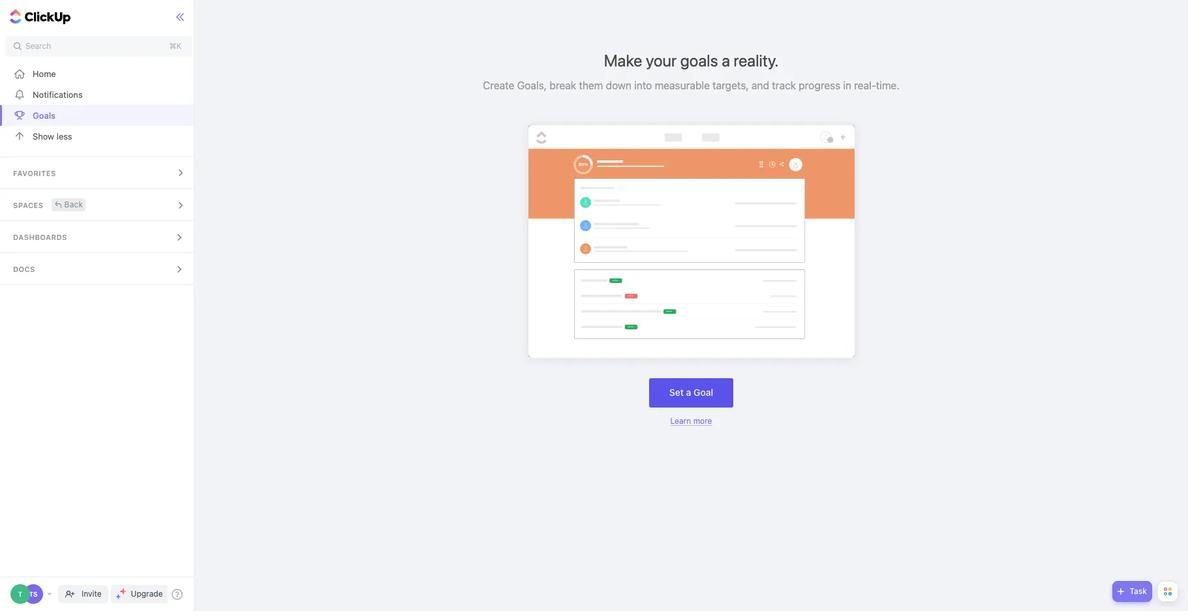 Task type: describe. For each thing, give the bounding box(es) containing it.
make
[[604, 51, 643, 70]]

notifications link
[[0, 84, 197, 105]]

1 vertical spatial a
[[686, 387, 692, 398]]

learn more
[[671, 416, 712, 426]]

show
[[33, 131, 54, 141]]

in
[[844, 80, 852, 91]]

goals link
[[0, 105, 197, 126]]

back link
[[51, 198, 86, 211]]

down
[[606, 80, 632, 91]]

more
[[694, 416, 712, 426]]

learn
[[671, 416, 691, 426]]

ts
[[29, 591, 38, 599]]

1 horizontal spatial a
[[722, 51, 730, 70]]

task
[[1130, 587, 1147, 597]]

favorites
[[13, 169, 56, 178]]

track
[[772, 80, 796, 91]]

sparkle svg 2 image
[[116, 595, 121, 600]]

⌘k
[[169, 41, 182, 51]]

goals
[[33, 110, 56, 120]]

your
[[646, 51, 677, 70]]

targets,
[[713, 80, 749, 91]]

set
[[670, 387, 684, 398]]



Task type: vqa. For each thing, say whether or not it's contained in the screenshot.
row
no



Task type: locate. For each thing, give the bounding box(es) containing it.
them
[[579, 80, 603, 91]]

goals,
[[517, 80, 547, 91]]

less
[[57, 131, 72, 141]]

create goals, break them down into measurable targets, and track progress in real-time.
[[483, 80, 900, 91]]

favorites button
[[0, 157, 197, 189]]

0 horizontal spatial a
[[686, 387, 692, 398]]

sidebar navigation
[[0, 0, 197, 612]]

upgrade link
[[111, 585, 168, 604]]

a
[[722, 51, 730, 70], [686, 387, 692, 398]]

notifications
[[33, 89, 83, 100]]

measurable
[[655, 80, 710, 91]]

set a goal
[[670, 387, 713, 398]]

goal
[[694, 387, 713, 398]]

search
[[25, 41, 51, 51]]

0 vertical spatial a
[[722, 51, 730, 70]]

docs
[[13, 265, 35, 273]]

progress
[[799, 80, 841, 91]]

invite
[[82, 589, 102, 599]]

spaces
[[13, 201, 43, 210]]

home link
[[0, 63, 197, 84]]

and
[[752, 80, 770, 91]]

into
[[635, 80, 652, 91]]

a right set
[[686, 387, 692, 398]]

real-
[[855, 80, 876, 91]]

make your goals a reality.
[[604, 51, 779, 70]]

time.
[[876, 80, 900, 91]]

learn more link
[[671, 416, 712, 426]]

goals
[[681, 51, 718, 70]]

upgrade
[[131, 589, 163, 599]]

create
[[483, 80, 515, 91]]

dashboards
[[13, 233, 67, 242]]

break
[[550, 80, 576, 91]]

reality.
[[734, 51, 779, 70]]

back
[[64, 199, 83, 209]]

home
[[33, 68, 56, 79]]

a up targets,
[[722, 51, 730, 70]]

sparkle svg 1 image
[[120, 589, 126, 595]]

t
[[18, 591, 22, 599]]

show less
[[33, 131, 72, 141]]



